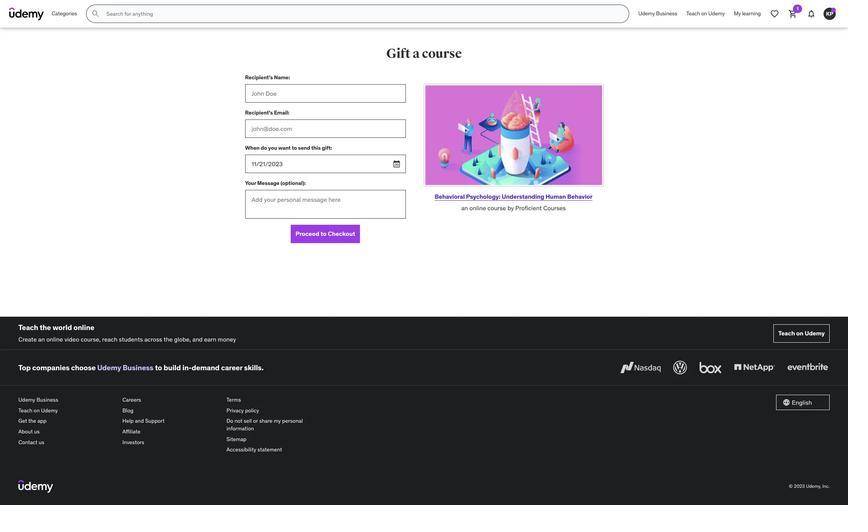 Task type: describe. For each thing, give the bounding box(es) containing it.
kp
[[827, 10, 834, 17]]

when do you want to send this gift:
[[245, 144, 332, 151]]

psychology:
[[467, 193, 501, 200]]

policy
[[245, 407, 259, 414]]

1 horizontal spatial the
[[40, 323, 51, 332]]

on inside udemy business teach on udemy get the app about us contact us
[[34, 407, 40, 414]]

gift a course
[[387, 46, 462, 62]]

1 vertical spatial us
[[39, 439, 44, 446]]

udemy business
[[639, 10, 678, 17]]

when
[[245, 144, 260, 151]]

personal
[[282, 418, 303, 424]]

about us link
[[18, 427, 116, 437]]

across
[[145, 335, 162, 343]]

teach inside teach the world online create an online video course, reach students across the globe, and earn money
[[18, 323, 38, 332]]

kp link
[[821, 5, 840, 23]]

investors link
[[123, 437, 221, 448]]

Recipient's Email: email field
[[245, 119, 406, 138]]

students
[[119, 335, 143, 343]]

privacy
[[227, 407, 244, 414]]

1 horizontal spatial to
[[292, 144, 297, 151]]

email:
[[274, 109, 290, 116]]

0 horizontal spatial online
[[46, 335, 63, 343]]

share
[[259, 418, 273, 424]]

message
[[257, 179, 280, 186]]

earn
[[204, 335, 217, 343]]

get the app link
[[18, 416, 116, 427]]

help and support link
[[123, 416, 221, 427]]

my learning
[[735, 10, 762, 17]]

world
[[53, 323, 72, 332]]

0 vertical spatial teach on udemy link
[[682, 5, 730, 23]]

udemy,
[[807, 483, 822, 489]]

1 vertical spatial teach on udemy link
[[774, 324, 831, 343]]

get
[[18, 418, 27, 424]]

sell
[[244, 418, 252, 424]]

top
[[18, 363, 31, 372]]

Your Message (optional): text field
[[245, 190, 406, 219]]

behavioral psychology: understanding human behavior
[[435, 193, 593, 200]]

app
[[38, 418, 47, 424]]

1 link
[[785, 5, 803, 23]]

reach
[[102, 335, 118, 343]]

2 vertical spatial udemy business link
[[18, 395, 116, 405]]

and inside teach the world online create an online video course, reach students across the globe, and earn money
[[193, 335, 203, 343]]

proficient
[[516, 204, 542, 212]]

my
[[735, 10, 742, 17]]

small image
[[783, 399, 791, 406]]

1 vertical spatial teach on udemy
[[779, 329, 826, 337]]

accessibility
[[227, 446, 257, 453]]

© 2023 udemy, inc.
[[790, 483, 831, 489]]

categories button
[[47, 5, 82, 23]]

name:
[[274, 74, 290, 81]]

0 vertical spatial online
[[470, 204, 487, 212]]

blog
[[123, 407, 134, 414]]

an inside teach the world online create an online video course, reach students across the globe, and earn money
[[38, 335, 45, 343]]

(optional):
[[281, 179, 306, 186]]

blog link
[[123, 405, 221, 416]]

0 vertical spatial udemy business link
[[634, 5, 682, 23]]

1 vertical spatial udemy image
[[18, 480, 53, 493]]

udemy business teach on udemy get the app about us contact us
[[18, 396, 58, 446]]

my
[[274, 418, 281, 424]]

Recipient's Name: text field
[[245, 84, 406, 103]]

When do you want to send this gift: text field
[[245, 155, 406, 173]]

terms link
[[227, 395, 325, 405]]

statement
[[258, 446, 282, 453]]

affiliate
[[123, 428, 141, 435]]

this
[[312, 144, 321, 151]]

course for online
[[488, 204, 506, 212]]

recipient's email:
[[245, 109, 290, 116]]

careers blog help and support affiliate investors
[[123, 396, 165, 446]]

sitemap link
[[227, 434, 325, 445]]

choose
[[71, 363, 96, 372]]

netapp image
[[733, 359, 777, 376]]

box image
[[698, 359, 724, 376]]

terms privacy policy do not sell or share my personal information sitemap accessibility statement
[[227, 396, 303, 453]]

terms
[[227, 396, 241, 403]]

support
[[145, 418, 165, 424]]

my learning link
[[730, 5, 766, 23]]

affiliate link
[[123, 427, 221, 437]]

behavioral psychology: understanding human behavior link
[[435, 193, 593, 200]]

you
[[268, 144, 277, 151]]

1 vertical spatial business
[[123, 363, 154, 372]]

english button
[[777, 395, 831, 410]]

do not sell or share my personal information button
[[227, 416, 325, 434]]

1 vertical spatial online
[[74, 323, 94, 332]]

proceed to checkout
[[296, 230, 356, 238]]

career
[[221, 363, 243, 372]]

accessibility statement link
[[227, 445, 325, 455]]

wishlist image
[[771, 9, 780, 18]]

inc.
[[823, 483, 831, 489]]

©
[[790, 483, 794, 489]]



Task type: vqa. For each thing, say whether or not it's contained in the screenshot.
TOP-
no



Task type: locate. For each thing, give the bounding box(es) containing it.
an down "behavioral"
[[462, 204, 468, 212]]

contact
[[18, 439, 37, 446]]

0 horizontal spatial to
[[155, 363, 162, 372]]

courses
[[544, 204, 566, 212]]

2 vertical spatial to
[[155, 363, 162, 372]]

1 horizontal spatial an
[[462, 204, 468, 212]]

1 horizontal spatial online
[[74, 323, 94, 332]]

0 vertical spatial to
[[292, 144, 297, 151]]

to inside button
[[321, 230, 327, 238]]

recipient's left email:
[[245, 109, 273, 116]]

online down world
[[46, 335, 63, 343]]

course for a
[[422, 46, 462, 62]]

0 horizontal spatial course
[[422, 46, 462, 62]]

understanding
[[502, 193, 545, 200]]

teach on udemy left "my"
[[687, 10, 726, 17]]

course left by
[[488, 204, 506, 212]]

learning
[[743, 10, 762, 17]]

an right the create
[[38, 335, 45, 343]]

2 horizontal spatial on
[[797, 329, 804, 337]]

udemy image
[[9, 7, 44, 20], [18, 480, 53, 493]]

teach on udemy link up eventbrite image
[[774, 324, 831, 343]]

the inside udemy business teach on udemy get the app about us contact us
[[28, 418, 36, 424]]

1 recipient's from the top
[[245, 74, 273, 81]]

1 vertical spatial and
[[135, 418, 144, 424]]

your message (optional):
[[245, 179, 306, 186]]

sitemap
[[227, 436, 247, 442]]

behavior
[[568, 193, 593, 200]]

recipient's
[[245, 74, 273, 81], [245, 109, 273, 116]]

business for udemy business
[[657, 10, 678, 17]]

english
[[793, 399, 813, 406]]

on up eventbrite image
[[797, 329, 804, 337]]

2 vertical spatial online
[[46, 335, 63, 343]]

and left earn at the bottom left of the page
[[193, 335, 203, 343]]

0 vertical spatial recipient's
[[245, 74, 273, 81]]

0 horizontal spatial and
[[135, 418, 144, 424]]

0 horizontal spatial teach on udemy
[[687, 10, 726, 17]]

want
[[278, 144, 291, 151]]

demand
[[192, 363, 220, 372]]

0 vertical spatial us
[[34, 428, 40, 435]]

0 horizontal spatial business
[[37, 396, 58, 403]]

2 horizontal spatial business
[[657, 10, 678, 17]]

2 recipient's from the top
[[245, 109, 273, 116]]

business
[[657, 10, 678, 17], [123, 363, 154, 372], [37, 396, 58, 403]]

and right help
[[135, 418, 144, 424]]

help
[[123, 418, 134, 424]]

0 horizontal spatial an
[[38, 335, 45, 343]]

information
[[227, 425, 254, 432]]

and inside careers blog help and support affiliate investors
[[135, 418, 144, 424]]

a
[[413, 46, 420, 62]]

your
[[245, 179, 256, 186]]

0 vertical spatial course
[[422, 46, 462, 62]]

1 horizontal spatial business
[[123, 363, 154, 372]]

1 horizontal spatial and
[[193, 335, 203, 343]]

2 vertical spatial business
[[37, 396, 58, 403]]

course,
[[81, 335, 101, 343]]

to left build
[[155, 363, 162, 372]]

2 horizontal spatial the
[[164, 335, 173, 343]]

business inside udemy business teach on udemy get the app about us contact us
[[37, 396, 58, 403]]

us right about
[[34, 428, 40, 435]]

and
[[193, 335, 203, 343], [135, 418, 144, 424]]

0 vertical spatial udemy image
[[9, 7, 44, 20]]

udemy business link
[[634, 5, 682, 23], [97, 363, 154, 372], [18, 395, 116, 405]]

companies
[[32, 363, 70, 372]]

2 vertical spatial the
[[28, 418, 36, 424]]

teach on udemy link up 'about us' link
[[18, 405, 116, 416]]

1 vertical spatial recipient's
[[245, 109, 273, 116]]

1 vertical spatial on
[[797, 329, 804, 337]]

eventbrite image
[[786, 359, 831, 376]]

careers link
[[123, 395, 221, 405]]

notifications image
[[808, 9, 817, 18]]

2 horizontal spatial teach on udemy link
[[774, 324, 831, 343]]

course
[[422, 46, 462, 62], [488, 204, 506, 212]]

0 horizontal spatial the
[[28, 418, 36, 424]]

teach on udemy link
[[682, 5, 730, 23], [774, 324, 831, 343], [18, 405, 116, 416]]

the right the get
[[28, 418, 36, 424]]

volkswagen image
[[672, 359, 689, 376]]

2 vertical spatial teach on udemy link
[[18, 405, 116, 416]]

0 vertical spatial business
[[657, 10, 678, 17]]

us right contact
[[39, 439, 44, 446]]

checkout
[[328, 230, 356, 238]]

proceed
[[296, 230, 320, 238]]

online
[[470, 204, 487, 212], [74, 323, 94, 332], [46, 335, 63, 343]]

contact us link
[[18, 437, 116, 448]]

1 vertical spatial the
[[164, 335, 173, 343]]

create
[[18, 335, 37, 343]]

on up app
[[34, 407, 40, 414]]

categories
[[52, 10, 77, 17]]

0 vertical spatial teach on udemy
[[687, 10, 726, 17]]

gift:
[[322, 144, 332, 151]]

human
[[546, 193, 566, 200]]

by
[[508, 204, 514, 212]]

not
[[235, 418, 243, 424]]

an
[[462, 204, 468, 212], [38, 335, 45, 343]]

behavioral
[[435, 193, 465, 200]]

0 vertical spatial and
[[193, 335, 203, 343]]

recipient's for recipient's email:
[[245, 109, 273, 116]]

build
[[164, 363, 181, 372]]

us
[[34, 428, 40, 435], [39, 439, 44, 446]]

2023
[[795, 483, 806, 489]]

money
[[218, 335, 236, 343]]

an online course by proficient courses
[[462, 204, 566, 212]]

to
[[292, 144, 297, 151], [321, 230, 327, 238], [155, 363, 162, 372]]

1 vertical spatial to
[[321, 230, 327, 238]]

investors
[[123, 439, 144, 446]]

teach the world online create an online video course, reach students across the globe, and earn money
[[18, 323, 236, 343]]

do
[[227, 418, 233, 424]]

1 horizontal spatial teach on udemy link
[[682, 5, 730, 23]]

globe,
[[174, 335, 191, 343]]

the left globe,
[[164, 335, 173, 343]]

recipient's for recipient's name:
[[245, 74, 273, 81]]

course right a at the top of the page
[[422, 46, 462, 62]]

proceed to checkout button
[[291, 225, 360, 243]]

0 horizontal spatial teach on udemy link
[[18, 405, 116, 416]]

Search for anything text field
[[105, 7, 620, 20]]

careers
[[123, 396, 141, 403]]

the left world
[[40, 323, 51, 332]]

teach on udemy up eventbrite image
[[779, 329, 826, 337]]

do
[[261, 144, 267, 151]]

1 vertical spatial udemy business link
[[97, 363, 154, 372]]

nasdaq image
[[619, 359, 663, 376]]

2 horizontal spatial online
[[470, 204, 487, 212]]

on left "my"
[[702, 10, 708, 17]]

1 vertical spatial course
[[488, 204, 506, 212]]

to left send
[[292, 144, 297, 151]]

business for udemy business teach on udemy get the app about us contact us
[[37, 396, 58, 403]]

0 vertical spatial the
[[40, 323, 51, 332]]

shopping cart with 1 item image
[[789, 9, 798, 18]]

in-
[[183, 363, 192, 372]]

or
[[253, 418, 258, 424]]

1 horizontal spatial teach on udemy
[[779, 329, 826, 337]]

the
[[40, 323, 51, 332], [164, 335, 173, 343], [28, 418, 36, 424]]

0 horizontal spatial on
[[34, 407, 40, 414]]

online up course,
[[74, 323, 94, 332]]

to right proceed
[[321, 230, 327, 238]]

skills.
[[244, 363, 264, 372]]

1 vertical spatial an
[[38, 335, 45, 343]]

0 vertical spatial on
[[702, 10, 708, 17]]

submit search image
[[91, 9, 100, 18]]

1 horizontal spatial on
[[702, 10, 708, 17]]

teach inside udemy business teach on udemy get the app about us contact us
[[18, 407, 32, 414]]

1 horizontal spatial course
[[488, 204, 506, 212]]

recipient's left name:
[[245, 74, 273, 81]]

2 horizontal spatial to
[[321, 230, 327, 238]]

online down psychology:
[[470, 204, 487, 212]]

privacy policy link
[[227, 405, 325, 416]]

recipient's name:
[[245, 74, 290, 81]]

1
[[797, 6, 799, 11]]

you have alerts image
[[832, 8, 837, 12]]

2 vertical spatial on
[[34, 407, 40, 414]]

0 vertical spatial an
[[462, 204, 468, 212]]

teach on udemy link left "my"
[[682, 5, 730, 23]]

gift
[[387, 46, 411, 62]]



